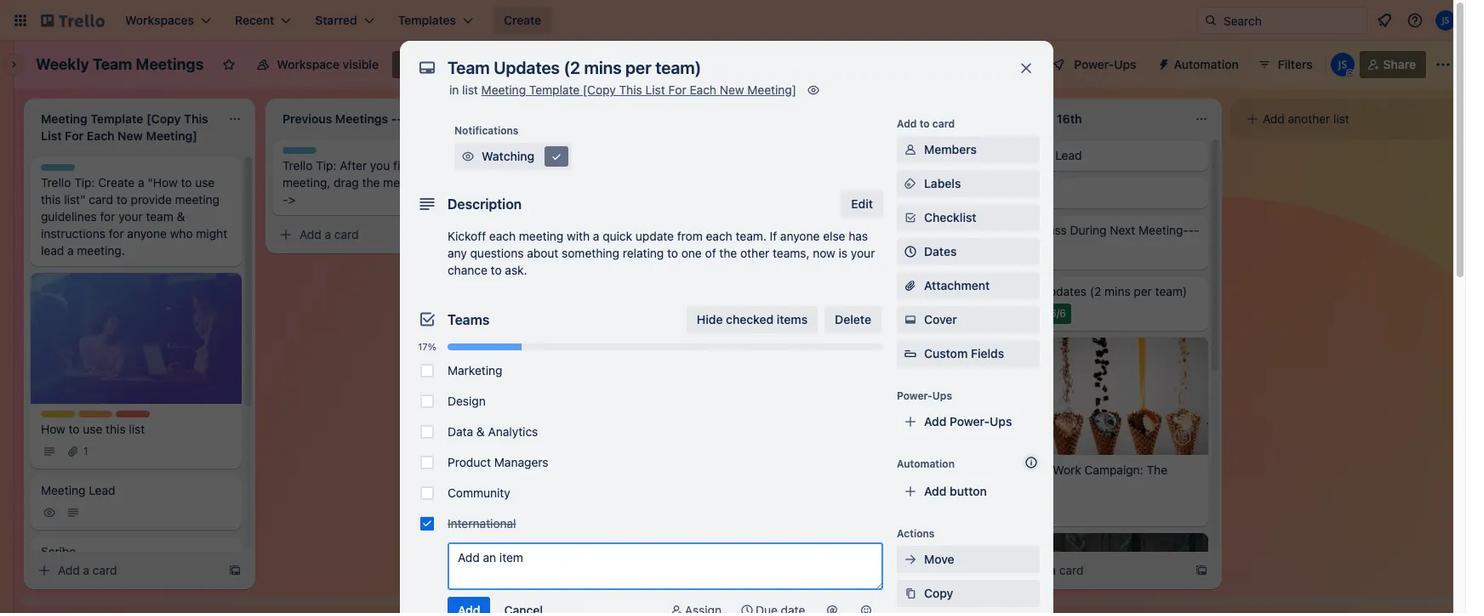 Task type: locate. For each thing, give the bounding box(es) containing it.
trello tip: after you finish a meeting, drag the meeting list here. ->
[[283, 158, 478, 207]]

labels
[[924, 176, 961, 191]]

2 horizontal spatial meeting lead
[[1008, 148, 1082, 163]]

lead down january 16th text field on the right top of page
[[1056, 148, 1082, 163]]

power-ups down custom
[[897, 390, 952, 403]]

ups up add power-ups
[[933, 390, 952, 403]]

watching
[[482, 149, 535, 163]]

& right data
[[477, 425, 485, 439]]

2 horizontal spatial meeting-
[[1139, 223, 1189, 237]]

2 (2 from the left
[[848, 284, 860, 299]]

design
[[448, 394, 486, 409]]

January 23rd text field
[[756, 106, 943, 133]]

trello
[[283, 158, 313, 173], [41, 175, 71, 190]]

0 horizontal spatial 1
[[83, 445, 88, 457]]

your down has
[[851, 246, 875, 260]]

web summit conference update link
[[756, 375, 974, 406]]

0 horizontal spatial meeting-
[[655, 223, 705, 237]]

1 horizontal spatial team updates (2 mins per team)
[[766, 284, 946, 299]]

influence
[[577, 346, 628, 360]]

2 horizontal spatial per
[[1134, 284, 1152, 299]]

1 horizontal spatial each
[[706, 229, 733, 243]]

power- down custom
[[897, 390, 933, 403]]

meeting lead for january 16th text field on the right top of page
[[1008, 148, 1082, 163]]

1 vertical spatial this
[[106, 422, 126, 436]]

meeting down finish
[[383, 175, 428, 190]]

show menu image
[[1435, 56, 1452, 73]]

notifications
[[454, 124, 519, 137]]

hide
[[697, 312, 723, 327]]

2 horizontal spatial create from template… image
[[1195, 564, 1209, 578]]

automation up add button
[[897, 458, 955, 471]]

ups inside button
[[1114, 57, 1137, 71]]

0 horizontal spatial power-ups
[[897, 390, 952, 403]]

1 meeting- from the left
[[655, 223, 705, 237]]

from
[[677, 229, 703, 243]]

0 horizontal spatial create
[[98, 175, 135, 190]]

1 per from the left
[[651, 284, 669, 299]]

ups up january 16th text field on the right top of page
[[1114, 57, 1137, 71]]

create
[[504, 13, 541, 27], [98, 175, 135, 190]]

team updates (2 mins per team) for january 23rd text field
[[766, 284, 946, 299]]

product
[[448, 455, 491, 470]]

1 ---discuss during next meeting--- link from the left
[[514, 215, 725, 270]]

1 vertical spatial create
[[98, 175, 135, 190]]

product managers
[[448, 455, 549, 470]]

0 horizontal spatial jacob simon (jacobsimon16) image
[[1331, 53, 1355, 77]]

2 horizontal spatial meeting lead link
[[997, 140, 1209, 171]]

power-ups up january 16th text field on the right top of page
[[1074, 57, 1137, 71]]

---discuss during next meeting--- for influence
[[524, 223, 716, 237]]

anyone down team
[[127, 226, 167, 241]]

card inside trello tip: create a "how to use this list" card to provide meeting guidelines for your team & instructions for anyone who might lead a meeting.
[[89, 192, 113, 207]]

tip: inside trello tip: create a "how to use this list" card to provide meeting guidelines for your team & instructions for anyone who might lead a meeting.
[[74, 175, 95, 190]]

the down you on the left top
[[362, 175, 380, 190]]

3 ---discuss during next meeting--- from the left
[[1008, 223, 1200, 237]]

search image
[[1204, 14, 1218, 27]]

sm image
[[1244, 111, 1261, 128], [902, 141, 919, 158], [460, 148, 477, 165], [548, 148, 565, 165], [902, 175, 919, 192], [902, 209, 919, 226], [524, 244, 541, 261], [766, 306, 783, 323], [790, 306, 807, 323], [1008, 306, 1025, 323], [1032, 306, 1049, 323], [41, 443, 58, 460], [65, 443, 82, 460], [41, 504, 58, 521], [761, 540, 778, 557], [902, 552, 919, 569], [519, 563, 536, 580], [668, 603, 685, 614], [739, 603, 756, 614], [858, 603, 875, 614]]

automation inside button
[[1174, 57, 1239, 71]]

discuss up teams,
[[782, 223, 825, 237]]

meeting inside trello tip: after you finish a meeting, drag the meeting list here. ->
[[383, 175, 428, 190]]

team right weekly
[[93, 55, 132, 73]]

0 horizontal spatial create from template… image
[[228, 564, 242, 578]]

0 horizontal spatial updates
[[557, 284, 603, 299]]

0 horizontal spatial mins
[[621, 284, 647, 299]]

0 vertical spatial tip:
[[316, 158, 337, 173]]

0 vertical spatial ups
[[1114, 57, 1137, 71]]

lead
[[572, 148, 599, 163], [1056, 148, 1082, 163], [89, 483, 115, 497]]

0 vertical spatial the
[[362, 175, 380, 190]]

0 horizontal spatial the
[[362, 175, 380, 190]]

update
[[636, 229, 674, 243]]

meeting up about
[[519, 229, 564, 243]]

1 (2 from the left
[[607, 284, 618, 299]]

2 mins from the left
[[863, 284, 889, 299]]

1 horizontal spatial ---discuss during next meeting---
[[766, 223, 958, 237]]

meeting down how
[[41, 483, 85, 497]]

sm image inside members link
[[902, 141, 919, 158]]

meeting lead down january 16th text field on the right top of page
[[1008, 148, 1082, 163]]

the inside trello tip: after you finish a meeting, drag the meeting list here. ->
[[362, 175, 380, 190]]

add
[[1263, 111, 1285, 126], [897, 117, 917, 130], [300, 227, 322, 242], [924, 414, 947, 429], [924, 484, 947, 499], [783, 540, 805, 555], [58, 563, 80, 578], [541, 563, 563, 578], [1025, 563, 1047, 578]]

meeting lead down the how to use this list
[[41, 483, 115, 497]]

1 vertical spatial use
[[83, 422, 102, 436]]

star or unstar board image
[[222, 58, 236, 71]]

weekly
[[36, 55, 89, 73]]

1 horizontal spatial scribe link
[[514, 178, 725, 209]]

2 per from the left
[[892, 284, 911, 299]]

2 horizontal spatial (2
[[1090, 284, 1102, 299]]

add a card link
[[272, 223, 463, 247], [756, 536, 946, 560], [31, 559, 221, 583], [514, 559, 705, 583], [997, 559, 1188, 583]]

jacob simon (jacobsimon16) image right filters
[[1331, 53, 1355, 77]]

6/6 for january 23rd text field
[[809, 307, 825, 320]]

each up questions
[[489, 229, 516, 243]]

add a card for january 23rd text field
[[783, 540, 842, 555]]

2 horizontal spatial ---discuss during next meeting---
[[1008, 223, 1200, 237]]

jacob simon (jacobsimon16) image inside primary element
[[1436, 10, 1456, 31]]

meeting lead link for january 16th text field on the right top of page
[[997, 140, 1209, 171]]

list left here.
[[431, 175, 447, 190]]

None submit
[[448, 597, 491, 614]]

in
[[449, 83, 459, 97]]

0 vertical spatial power-
[[1074, 57, 1114, 71]]

marketing
[[448, 363, 503, 378]]

sm image inside checklist link
[[902, 209, 919, 226]]

this
[[619, 83, 642, 97]]

during for update
[[829, 223, 865, 237]]

strategic influence at work: training seminar takeaways link
[[514, 338, 725, 409]]

1 next from the left
[[627, 223, 652, 237]]

2 horizontal spatial team)
[[1155, 284, 1187, 299]]

list"
[[64, 192, 86, 207]]

0 vertical spatial automation
[[1174, 57, 1239, 71]]

(2
[[607, 284, 618, 299], [848, 284, 860, 299], [1090, 284, 1102, 299]]

your
[[118, 209, 143, 224], [851, 246, 875, 260]]

add a card
[[300, 227, 359, 242], [783, 540, 842, 555], [58, 563, 117, 578], [541, 563, 601, 578], [1025, 563, 1084, 578]]

(2 inside team updates (2 mins per team) link
[[607, 284, 618, 299]]

1 horizontal spatial meeting-
[[897, 223, 947, 237]]

- inside trello tip: after you finish a meeting, drag the meeting list here. ->
[[283, 192, 288, 207]]

1 vertical spatial update
[[906, 383, 946, 397]]

power- down custom fields button
[[950, 414, 990, 429]]

0 horizontal spatial meeting lead
[[41, 483, 115, 497]]

0 vertical spatial this
[[41, 192, 61, 207]]

tip: for after
[[316, 158, 337, 173]]

seminar
[[571, 363, 616, 377]]

else
[[823, 229, 846, 243]]

team inside board name text field
[[93, 55, 132, 73]]

0 horizontal spatial ---discuss during next meeting--- link
[[514, 215, 725, 270]]

next for update
[[868, 223, 894, 237]]

1 team updates (2 mins per team) from the left
[[524, 284, 704, 299]]

scribe link
[[514, 178, 725, 209], [997, 178, 1209, 209], [31, 537, 242, 591]]

add inside button
[[924, 484, 947, 499]]

automation button
[[1150, 51, 1249, 78]]

here.
[[450, 175, 478, 190]]

add another list link
[[1237, 106, 1455, 133]]

1 down work
[[1050, 503, 1055, 516]]

create from template… image
[[953, 541, 967, 555], [228, 564, 242, 578], [1195, 564, 1209, 578]]

1 horizontal spatial anyone
[[780, 229, 820, 243]]

2 horizontal spatial discuss
[[1024, 223, 1067, 237]]

delete link
[[825, 306, 882, 334]]

trello for trello tip: after you finish a meeting, drag the meeting list here. ->
[[283, 158, 313, 173]]

0 vertical spatial &
[[177, 209, 185, 224]]

use right "how in the left of the page
[[195, 175, 215, 190]]

0 vertical spatial create
[[504, 13, 541, 27]]

jacob simon (jacobsimon16) image
[[1436, 10, 1456, 31], [1331, 53, 1355, 77]]

3 mins from the left
[[1105, 284, 1131, 299]]

0 vertical spatial your
[[118, 209, 143, 224]]

how to use this list
[[41, 422, 145, 436]]

2 updates from the left
[[799, 284, 845, 299]]

meeting-
[[655, 223, 705, 237], [897, 223, 947, 237], [1139, 223, 1189, 237]]

create button
[[494, 7, 552, 34]]

1 horizontal spatial per
[[892, 284, 911, 299]]

2 horizontal spatial mins
[[1105, 284, 1131, 299]]

2 horizontal spatial next
[[1110, 223, 1136, 237]]

1 horizontal spatial automation
[[1174, 57, 1239, 71]]

members
[[924, 142, 977, 157]]

this left the list"
[[41, 192, 61, 207]]

lead down the how to use this list
[[89, 483, 115, 497]]

drag
[[334, 175, 359, 190]]

1 horizontal spatial next
[[868, 223, 894, 237]]

quick
[[603, 229, 632, 243]]

0 horizontal spatial next
[[627, 223, 652, 237]]

1 during from the left
[[587, 223, 623, 237]]

customize views image
[[473, 56, 490, 73]]

sm image
[[805, 82, 822, 99], [277, 226, 294, 243], [766, 244, 783, 261], [902, 311, 919, 329], [65, 504, 82, 521], [36, 563, 53, 580], [1003, 563, 1020, 580], [902, 586, 919, 603], [824, 603, 841, 614]]

discuss up about
[[541, 223, 584, 237]]

per for january 23rd text field
[[892, 284, 911, 299]]

0 horizontal spatial team updates (2 mins per team)
[[524, 284, 704, 299]]

---discuss during next meeting--- link for update
[[756, 215, 974, 270]]

1 vertical spatial the
[[720, 246, 737, 260]]

1 vertical spatial tip:
[[74, 175, 95, 190]]

create up 'provide'
[[98, 175, 135, 190]]

tip: for create
[[74, 175, 95, 190]]

about
[[527, 246, 559, 260]]

questions
[[470, 246, 524, 260]]

0 horizontal spatial ---discuss during next meeting---
[[524, 223, 716, 237]]

3 updates from the left
[[1041, 284, 1087, 299]]

sm image inside labels link
[[902, 175, 919, 192]]

2 team) from the left
[[914, 284, 946, 299]]

1 horizontal spatial power-ups
[[1074, 57, 1137, 71]]

attachment button
[[897, 272, 1040, 300]]

1 horizontal spatial updates
[[799, 284, 845, 299]]

3 (2 from the left
[[1090, 284, 1102, 299]]

1 discuss from the left
[[541, 223, 584, 237]]

Add an item text field
[[448, 543, 883, 591]]

jacob simon (jacobsimon16) image right open information menu icon
[[1436, 10, 1456, 31]]

---discuss during next meeting--- link
[[514, 215, 725, 270], [756, 215, 974, 270], [997, 215, 1209, 270]]

0 horizontal spatial during
[[587, 223, 623, 237]]

this inside trello tip: create a "how to use this list" card to provide meeting guidelines for your team & instructions for anyone who might lead a meeting.
[[41, 192, 61, 207]]

checklist
[[924, 210, 977, 225]]

1 horizontal spatial the
[[720, 246, 737, 260]]

discuss for influence
[[541, 223, 584, 237]]

ups
[[1114, 57, 1137, 71], [933, 390, 952, 403], [990, 414, 1012, 429]]

members link
[[897, 136, 1040, 163]]

(2 for january 16th text field on the right top of page
[[1090, 284, 1102, 299]]

primary element
[[0, 0, 1466, 41]]

tip: up meeting,
[[316, 158, 337, 173]]

for
[[100, 209, 115, 224], [109, 226, 124, 241]]

1 vertical spatial your
[[851, 246, 875, 260]]

1 horizontal spatial scribe
[[524, 186, 559, 200]]

1 horizontal spatial power-
[[950, 414, 990, 429]]

0 vertical spatial jacob simon (jacobsimon16) image
[[1436, 10, 1456, 31]]

0 horizontal spatial 6/6
[[809, 307, 825, 320]]

list right another at the right of the page
[[1334, 111, 1350, 126]]

2 horizontal spatial lead
[[1056, 148, 1082, 163]]

1 horizontal spatial jacob simon (jacobsimon16) image
[[1436, 10, 1456, 31]]

add a card link for create from template… icon
[[272, 223, 463, 247]]

during
[[587, 223, 623, 237], [829, 223, 865, 237], [1070, 223, 1107, 237]]

Meeting Template [Copy This List For Each New Meeting] text field
[[31, 106, 218, 150]]

2 discuss from the left
[[782, 223, 825, 237]]

finish
[[393, 158, 423, 173]]

guidelines
[[41, 209, 97, 224]]

lead down january 30th text box
[[572, 148, 599, 163]]

"how
[[148, 175, 178, 190]]

meeting lead down january 30th text box
[[524, 148, 599, 163]]

1 horizontal spatial this
[[106, 422, 126, 436]]

2 vertical spatial power-
[[950, 414, 990, 429]]

power- up january 16th text field on the right top of page
[[1074, 57, 1114, 71]]

1 horizontal spatial tip:
[[316, 158, 337, 173]]

meeting,
[[283, 175, 331, 190]]

3 per from the left
[[1134, 284, 1152, 299]]

2 horizontal spatial updates
[[1041, 284, 1087, 299]]

2 horizontal spatial scribe link
[[997, 178, 1209, 209]]

update right pr
[[784, 346, 825, 360]]

anyone up teams,
[[780, 229, 820, 243]]

update down custom
[[906, 383, 946, 397]]

meeting lead link for january 30th text box
[[514, 140, 725, 171]]

automation down the search "image"
[[1174, 57, 1239, 71]]

list
[[646, 83, 665, 97]]

scribe link for january 16th text field on the right top of page
[[997, 178, 1209, 209]]

1 horizontal spatial 1
[[1050, 503, 1055, 516]]

trello inside trello tip: create a "how to use this list" card to provide meeting guidelines for your team & instructions for anyone who might lead a meeting.
[[41, 175, 71, 190]]

update
[[784, 346, 825, 360], [906, 383, 946, 397]]

board
[[421, 57, 455, 71]]

2 6/6 from the left
[[1050, 307, 1066, 320]]

kickoff each meeting with a quick update from each team. if anyone else has any questions about something relating to one of the other teams, now is your chance to ask.
[[448, 229, 875, 277]]

-
[[283, 192, 288, 207], [524, 223, 530, 237], [530, 223, 535, 237], [535, 223, 541, 237], [705, 223, 711, 237], [711, 223, 716, 237], [766, 223, 771, 237], [771, 223, 777, 237], [777, 223, 782, 237], [947, 223, 953, 237], [953, 223, 958, 237], [1008, 223, 1013, 237], [1013, 223, 1019, 237], [1019, 223, 1024, 237], [1189, 223, 1194, 237], [1194, 223, 1200, 237]]

meeting lead link
[[514, 140, 725, 171], [997, 140, 1209, 171], [31, 475, 242, 530]]

trello up the list"
[[41, 175, 71, 190]]

1 6/6 from the left
[[809, 307, 825, 320]]

3 meeting- from the left
[[1139, 223, 1189, 237]]

1 horizontal spatial meeting
[[383, 175, 428, 190]]

1 vertical spatial jacob simon (jacobsimon16) image
[[1331, 53, 1355, 77]]

1 horizontal spatial lead
[[572, 148, 599, 163]]

to left 'provide'
[[116, 192, 127, 207]]

discuss up dates button
[[1024, 223, 1067, 237]]

3 team updates (2 mins per team) from the left
[[1008, 284, 1187, 299]]

2 team updates (2 mins per team) from the left
[[766, 284, 946, 299]]

1 horizontal spatial during
[[829, 223, 865, 237]]

None text field
[[439, 53, 1001, 83]]

1 horizontal spatial ups
[[990, 414, 1012, 429]]

this right how
[[106, 422, 126, 436]]

0 horizontal spatial use
[[83, 422, 102, 436]]

add a card for january 16th text field on the right top of page
[[1025, 563, 1084, 578]]

2 next from the left
[[868, 223, 894, 237]]

each up of
[[706, 229, 733, 243]]

ups up 'remote'
[[990, 414, 1012, 429]]

0 horizontal spatial automation
[[897, 458, 955, 471]]

meeting- for pr update
[[897, 223, 947, 237]]

something
[[562, 246, 620, 260]]

1 horizontal spatial create from template… image
[[953, 541, 967, 555]]

1 updates from the left
[[557, 284, 603, 299]]

1 down the how to use this list
[[83, 445, 88, 457]]

checklist link
[[897, 204, 1040, 231]]

community
[[448, 486, 510, 500]]

1 ---discuss during next meeting--- from the left
[[524, 223, 716, 237]]

2 during from the left
[[829, 223, 865, 237]]

1 horizontal spatial use
[[195, 175, 215, 190]]

1 vertical spatial trello
[[41, 175, 71, 190]]

2 ---discuss during next meeting--- from the left
[[766, 223, 958, 237]]

trello tip: create a "how to use this list" card to provide meeting guidelines for your team & instructions for anyone who might lead a meeting. link
[[31, 157, 242, 266]]

1 horizontal spatial discuss
[[782, 223, 825, 237]]

2 horizontal spatial team updates (2 mins per team)
[[1008, 284, 1187, 299]]

meeting lead for january 30th text box
[[524, 148, 599, 163]]

your down 'provide'
[[118, 209, 143, 224]]

1
[[83, 445, 88, 457], [1050, 503, 1055, 516]]

1 horizontal spatial &
[[477, 425, 485, 439]]

& up who
[[177, 209, 185, 224]]

0 horizontal spatial update
[[784, 346, 825, 360]]

1 horizontal spatial team)
[[914, 284, 946, 299]]

0 horizontal spatial scribe
[[41, 544, 76, 559]]

meeting.
[[77, 243, 125, 258]]

team
[[93, 55, 132, 73], [524, 284, 554, 299], [766, 284, 796, 299], [1008, 284, 1037, 299]]

to left one
[[667, 246, 678, 260]]

1 team) from the left
[[672, 284, 704, 299]]

1 vertical spatial for
[[109, 226, 124, 241]]

labels link
[[897, 170, 1040, 197]]

1 horizontal spatial update
[[906, 383, 946, 397]]

0 horizontal spatial per
[[651, 284, 669, 299]]

work
[[1053, 463, 1082, 477]]

create from template… image for meeting template [copy this list for each new meeting] text field
[[228, 564, 242, 578]]

use right how
[[83, 422, 102, 436]]

2 horizontal spatial meeting
[[519, 229, 564, 243]]

discuss
[[541, 223, 584, 237], [782, 223, 825, 237], [1024, 223, 1067, 237]]

the
[[362, 175, 380, 190], [720, 246, 737, 260]]

trello inside trello tip: after you finish a meeting, drag the meeting list here. ->
[[283, 158, 313, 173]]

tip: up the list"
[[74, 175, 95, 190]]

6/6
[[809, 307, 825, 320], [1050, 307, 1066, 320]]

1 horizontal spatial create
[[504, 13, 541, 27]]

a
[[426, 158, 433, 173], [138, 175, 144, 190], [325, 227, 331, 242], [593, 229, 600, 243], [67, 243, 74, 258], [808, 540, 815, 555], [83, 563, 89, 578], [566, 563, 573, 578], [1050, 563, 1056, 578]]

one
[[682, 246, 702, 260]]

2 ---discuss during next meeting--- link from the left
[[756, 215, 974, 270]]

the right of
[[720, 246, 737, 260]]

0 horizontal spatial power-
[[897, 390, 933, 403]]

2 horizontal spatial during
[[1070, 223, 1107, 237]]

sm image inside copy link
[[902, 586, 919, 603]]

0 horizontal spatial each
[[489, 229, 516, 243]]

0 vertical spatial power-ups
[[1074, 57, 1137, 71]]

1 horizontal spatial mins
[[863, 284, 889, 299]]

3 team) from the left
[[1155, 284, 1187, 299]]

1 horizontal spatial your
[[851, 246, 875, 260]]

meeting- for strategic influence at work: training seminar takeaways
[[655, 223, 705, 237]]

meeting up 'might'
[[175, 192, 220, 207]]

tip: inside trello tip: after you finish a meeting, drag the meeting list here. ->
[[316, 158, 337, 173]]

0 vertical spatial meeting
[[383, 175, 428, 190]]

summit
[[794, 383, 836, 397]]

trello up meeting,
[[283, 158, 313, 173]]

2 meeting- from the left
[[897, 223, 947, 237]]

lead for january 30th text box
[[572, 148, 599, 163]]

create up template
[[504, 13, 541, 27]]

0 horizontal spatial this
[[41, 192, 61, 207]]

this
[[41, 192, 61, 207], [106, 422, 126, 436]]



Task type: describe. For each thing, give the bounding box(es) containing it.
any
[[448, 246, 467, 260]]

create from template… image for january 23rd text field
[[953, 541, 967, 555]]

share button
[[1360, 51, 1426, 78]]

1 inside remote work campaign: the scoop 1
[[1050, 503, 1055, 516]]

ask.
[[505, 263, 527, 277]]

add to card
[[897, 117, 955, 130]]

1 vertical spatial automation
[[897, 458, 955, 471]]

after
[[340, 158, 367, 173]]

data
[[448, 425, 473, 439]]

a inside trello tip: after you finish a meeting, drag the meeting list here. ->
[[426, 158, 433, 173]]

team up cover link
[[1008, 284, 1037, 299]]

scribe link for january 30th text box
[[514, 178, 725, 209]]

of
[[705, 246, 716, 260]]

anyone inside kickoff each meeting with a quick update from each team. if anyone else has any questions about something relating to one of the other teams, now is your chance to ask.
[[780, 229, 820, 243]]

0 horizontal spatial lead
[[89, 483, 115, 497]]

lead for january 16th text field on the right top of page
[[1056, 148, 1082, 163]]

updates for 3rd ---discuss during next meeting--- 'link' from left
[[1041, 284, 1087, 299]]

the
[[1147, 463, 1168, 477]]

another
[[1288, 111, 1331, 126]]

scoop
[[1008, 480, 1043, 494]]

strategic influence at work: training seminar takeaways
[[524, 346, 678, 377]]

managers
[[494, 455, 549, 470]]

updates for ---discuss during next meeting--- 'link' corresponding to update
[[799, 284, 845, 299]]

attachment
[[924, 278, 990, 293]]

trello for trello tip: create a "how to use this list" card to provide meeting guidelines for your team & instructions for anyone who might lead a meeting.
[[41, 175, 71, 190]]

campaign:
[[1085, 463, 1144, 477]]

you
[[370, 158, 390, 173]]

a inside kickoff each meeting with a quick update from each team. if anyone else has any questions about something relating to one of the other teams, now is your chance to ask.
[[593, 229, 600, 243]]

add another list
[[1263, 111, 1350, 126]]

1 vertical spatial power-ups
[[897, 390, 952, 403]]

with
[[567, 229, 590, 243]]

power- inside button
[[1074, 57, 1114, 71]]

actions
[[897, 528, 935, 540]]

next for influence
[[627, 223, 652, 237]]

cover link
[[897, 306, 1040, 334]]

use inside trello tip: create a "how to use this list" card to provide meeting guidelines for your team & instructions for anyone who might lead a meeting.
[[195, 175, 215, 190]]

lead
[[41, 243, 64, 258]]

add power-ups link
[[897, 409, 1040, 436]]

sm image inside move "link"
[[902, 552, 919, 569]]

web summit conference update
[[766, 383, 946, 397]]

to right how
[[69, 422, 80, 436]]

2 each from the left
[[706, 229, 733, 243]]

move link
[[897, 546, 1040, 574]]

meeting up labels link
[[1008, 148, 1052, 163]]

---discuss during next meeting--- link for influence
[[514, 215, 725, 270]]

meeting down template
[[524, 148, 569, 163]]

mins for january 16th text field on the right top of page
[[1105, 284, 1131, 299]]

0 notifications image
[[1375, 10, 1395, 31]]

add a card link for january 23rd text field's create from template… image
[[756, 536, 946, 560]]

workspace
[[277, 57, 340, 71]]

6/6 for january 16th text field on the right top of page
[[1050, 307, 1066, 320]]

add a card for meeting template [copy this list for each new meeting] text field
[[58, 563, 117, 578]]

create inside button
[[504, 13, 541, 27]]

instructions
[[41, 226, 106, 241]]

teams
[[448, 312, 490, 328]]

updates inside team updates (2 mins per team) link
[[557, 284, 603, 299]]

data & analytics
[[448, 425, 538, 439]]

list inside trello tip: after you finish a meeting, drag the meeting list here. ->
[[431, 175, 447, 190]]

the inside kickoff each meeting with a quick update from each team. if anyone else has any questions about something relating to one of the other teams, now is your chance to ask.
[[720, 246, 737, 260]]

to right "how in the left of the page
[[181, 175, 192, 190]]

sm image inside the add another list link
[[1244, 111, 1261, 128]]

add a card for previous meetings ---> "text field" in the top left of the page
[[300, 227, 359, 242]]

Board name text field
[[27, 51, 212, 78]]

add power-ups
[[924, 414, 1012, 429]]

0 horizontal spatial scribe link
[[31, 537, 242, 591]]

2 vertical spatial ups
[[990, 414, 1012, 429]]

team down "ask."
[[524, 284, 554, 299]]

0 vertical spatial 1
[[83, 445, 88, 457]]

meeting inside kickoff each meeting with a quick update from each team. if anyone else has any questions about something relating to one of the other teams, now is your chance to ask.
[[519, 229, 564, 243]]

trello tip: create a "how to use this list" card to provide meeting guidelines for your team & instructions for anyone who might lead a meeting.
[[41, 175, 227, 258]]

1 each from the left
[[489, 229, 516, 243]]

(2 for january 23rd text field
[[848, 284, 860, 299]]

add button
[[924, 484, 987, 499]]

power-ups inside button
[[1074, 57, 1137, 71]]

dates button
[[897, 238, 1040, 266]]

takeaways
[[619, 363, 678, 377]]

3 ---discuss during next meeting--- link from the left
[[997, 215, 1209, 270]]

January 30th text field
[[514, 106, 701, 133]]

remote work campaign: the scoop 1
[[1008, 463, 1168, 516]]

filters button
[[1253, 51, 1318, 78]]

pr update
[[766, 346, 825, 360]]

per for january 16th text field on the right top of page
[[1134, 284, 1152, 299]]

discuss for update
[[782, 223, 825, 237]]

sm image inside cover link
[[902, 311, 919, 329]]

watching button
[[454, 143, 572, 170]]

add a card link for create from template… image related to meeting template [copy this list for each new meeting] text field
[[31, 559, 221, 583]]

has
[[849, 229, 868, 243]]

meetings
[[136, 55, 204, 73]]

edit button
[[841, 191, 883, 218]]

hide checked items link
[[687, 306, 818, 334]]

add a card link for create from template… image related to january 16th text field on the right top of page
[[997, 559, 1188, 583]]

create from template… image
[[470, 228, 483, 242]]

team) for ---discuss during next meeting--- 'link' corresponding to update
[[914, 284, 946, 299]]

3 discuss from the left
[[1024, 223, 1067, 237]]

0 horizontal spatial meeting lead link
[[31, 475, 242, 530]]

to down questions
[[491, 263, 502, 277]]

open information menu image
[[1407, 12, 1424, 29]]

trello tip: after you finish a meeting, drag the meeting list here. -> link
[[272, 140, 490, 215]]

each
[[690, 83, 717, 97]]

sm image inside ---discuss during next meeting--- 'link'
[[766, 244, 783, 261]]

create from template… image for january 16th text field on the right top of page
[[1195, 564, 1209, 578]]

team updates (2 mins per team) link
[[514, 277, 725, 331]]

3 next from the left
[[1110, 223, 1136, 237]]

create inside trello tip: create a "how to use this list" card to provide meeting guidelines for your team & instructions for anyone who might lead a meeting.
[[98, 175, 135, 190]]

delete
[[835, 312, 872, 327]]

analytics
[[488, 425, 538, 439]]

Previous Meetings ---> text field
[[272, 106, 460, 133]]

power-ups button
[[1040, 51, 1147, 78]]

workspace visible button
[[246, 51, 389, 78]]

strategic
[[524, 346, 574, 360]]

chance
[[448, 263, 488, 277]]

meeting]
[[748, 83, 797, 97]]

work:
[[646, 346, 678, 360]]

if
[[770, 229, 777, 243]]

to up members in the right of the page
[[920, 117, 930, 130]]

scribe for january 16th text field on the right top of page
[[1008, 186, 1043, 200]]

copy link
[[897, 580, 1040, 608]]

January 16th text field
[[997, 106, 1185, 133]]

pr
[[766, 346, 781, 360]]

anyone inside trello tip: create a "how to use this list" card to provide meeting guidelines for your team & instructions for anyone who might lead a meeting.
[[127, 226, 167, 241]]

custom
[[924, 346, 968, 361]]

fields
[[971, 346, 1004, 361]]

1 vertical spatial power-
[[897, 390, 933, 403]]

web
[[766, 383, 791, 397]]

filters
[[1278, 57, 1313, 71]]

mins for january 23rd text field
[[863, 284, 889, 299]]

relating
[[623, 246, 664, 260]]

during for influence
[[587, 223, 623, 237]]

cover
[[924, 312, 957, 327]]

template
[[529, 83, 580, 97]]

teams,
[[773, 246, 810, 260]]

for
[[669, 83, 687, 97]]

remote
[[1008, 463, 1050, 477]]

1 vertical spatial ups
[[933, 390, 952, 403]]

meeting down customize views "image"
[[481, 83, 526, 97]]

& inside trello tip: create a "how to use this list" card to provide meeting guidelines for your team & instructions for anyone who might lead a meeting.
[[177, 209, 185, 224]]

dates
[[924, 244, 957, 259]]

1 mins from the left
[[621, 284, 647, 299]]

checked
[[726, 312, 774, 327]]

list right how
[[129, 422, 145, 436]]

0 vertical spatial for
[[100, 209, 115, 224]]

how
[[41, 422, 65, 436]]

team updates (2 mins per team) for january 16th text field on the right top of page
[[1008, 284, 1187, 299]]

[copy
[[583, 83, 616, 97]]

button
[[950, 484, 987, 499]]

team up items at bottom right
[[766, 284, 796, 299]]

list right the in
[[462, 83, 478, 97]]

Search field
[[1218, 8, 1367, 33]]

conference
[[839, 383, 903, 397]]

team) for 3rd ---discuss during next meeting--- 'link' from left
[[1155, 284, 1187, 299]]

scribe for january 30th text box
[[524, 186, 559, 200]]

in list meeting template [copy this list for each new meeting]
[[449, 83, 797, 97]]

kickoff
[[448, 229, 486, 243]]

>
[[288, 192, 295, 207]]

visible
[[343, 57, 379, 71]]

your inside trello tip: create a "how to use this list" card to provide meeting guidelines for your team & instructions for anyone who might lead a meeting.
[[118, 209, 143, 224]]

3 during from the left
[[1070, 223, 1107, 237]]

weekly team meetings
[[36, 55, 204, 73]]

copy
[[924, 586, 953, 601]]

at
[[631, 346, 643, 360]]

your inside kickoff each meeting with a quick update from each team. if anyone else has any questions about something relating to one of the other teams, now is your chance to ask.
[[851, 246, 875, 260]]

description
[[448, 197, 522, 212]]

meeting inside trello tip: create a "how to use this list" card to provide meeting guidelines for your team & instructions for anyone who might lead a meeting.
[[175, 192, 220, 207]]

custom fields
[[924, 346, 1004, 361]]

---discuss during next meeting--- for update
[[766, 223, 958, 237]]

sm image inside meeting lead link
[[65, 504, 82, 521]]



Task type: vqa. For each thing, say whether or not it's contained in the screenshot.
the Menu
no



